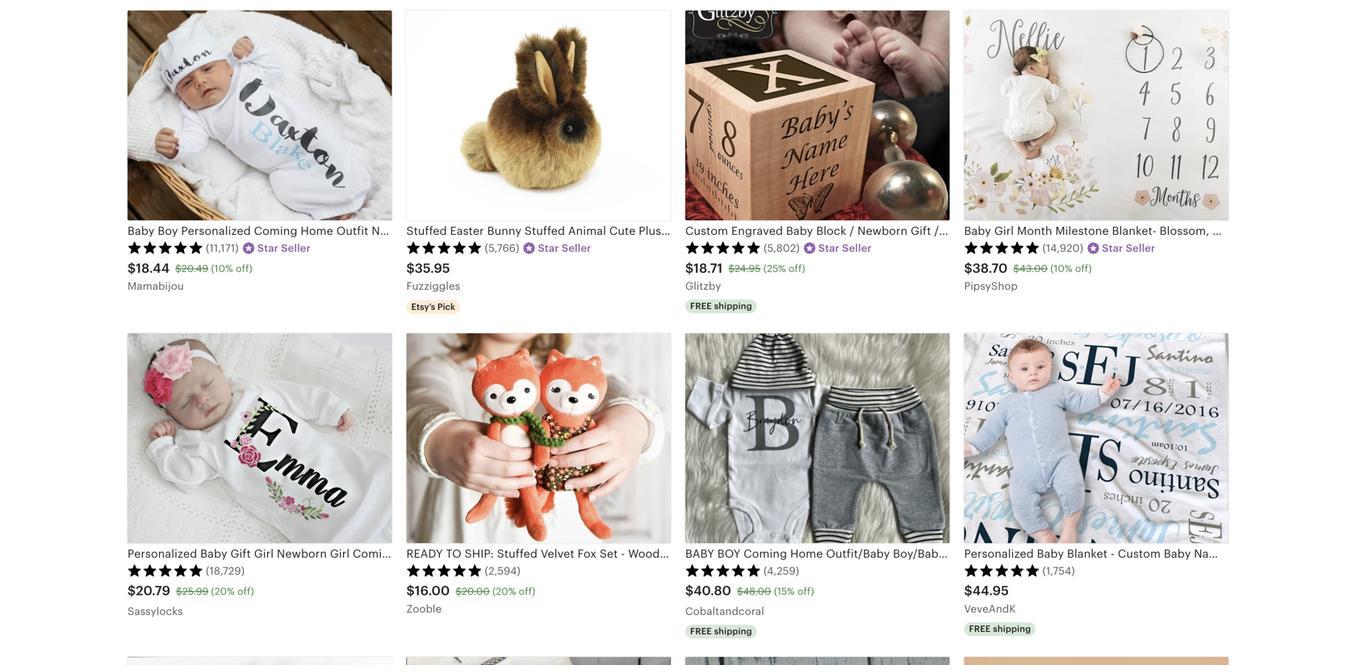 Task type: describe. For each thing, give the bounding box(es) containing it.
40.80
[[694, 584, 731, 598]]

43.00
[[1020, 263, 1048, 274]]

$ 35.95 fuzziggles
[[406, 261, 460, 292]]

2 star seller from the left
[[538, 242, 591, 254]]

20.49
[[182, 263, 208, 274]]

off) for 16.00
[[519, 586, 535, 597]]

seller for 18.44
[[281, 242, 311, 254]]

(25%
[[764, 263, 786, 274]]

(1,754)
[[1042, 565, 1075, 577]]

(5,802)
[[764, 242, 800, 254]]

$ inside $ 35.95 fuzziggles
[[406, 261, 415, 275]]

(20% for 20.79
[[211, 586, 235, 597]]

off) for 18.44
[[236, 263, 252, 274]]

free for 18.71
[[690, 301, 712, 311]]

seller for 18.71
[[842, 242, 872, 254]]

35.95
[[415, 261, 450, 275]]

$ inside $ 44.95 veveandk
[[964, 584, 972, 598]]

$ 20.79 $ 25.99 (20% off)
[[128, 584, 254, 598]]

shipping down "cobaltandcoral"
[[714, 626, 752, 636]]

baby boy coming home outfit/baby boy/baby shower gift/newborn boy coming home outfit/baby boy clothes/baby hat/baby gift/woodland/new mom image
[[685, 333, 950, 543]]

pipsyshop
[[964, 280, 1018, 292]]

off) for 38.70
[[1075, 263, 1092, 274]]

ready to ship: stuffed velvet fox set - woodland stuffed animal set of two - stuffies - easter basket image
[[406, 333, 671, 543]]

$ 16.00 $ 20.00 (20% off) zooble
[[406, 584, 535, 615]]

off) for 20.79
[[237, 586, 254, 597]]

20.00
[[462, 586, 490, 597]]

$ 18.71 $ 24.95 (25% off) glitzby
[[685, 261, 805, 292]]

5 out of 5 stars image for 16.00
[[406, 564, 482, 577]]

star seller for 18.44
[[257, 242, 311, 254]]

(4,259)
[[764, 565, 799, 577]]

(14,920)
[[1042, 242, 1083, 254]]

2 seller from the left
[[562, 242, 591, 254]]

mamabijou
[[128, 280, 184, 292]]

2 star from the left
[[538, 242, 559, 254]]

star for 18.71
[[818, 242, 839, 254]]

5 out of 5 stars image for 18.71
[[685, 241, 761, 254]]

$ inside $ 40.80 $ 48.00 (15% off)
[[737, 586, 743, 597]]

44.95
[[972, 584, 1009, 598]]

(18,729)
[[206, 565, 245, 577]]



Task type: vqa. For each thing, say whether or not it's contained in the screenshot.
Uniandnori
no



Task type: locate. For each thing, give the bounding box(es) containing it.
personalized baby gift girl newborn girl coming home outfit personalized baby girl clothes  baby clothes infant gown baby outfit image
[[128, 333, 392, 543]]

sassylocks
[[128, 605, 183, 617]]

off) down (14,920)
[[1075, 263, 1092, 274]]

(20%
[[211, 586, 235, 597], [492, 586, 516, 597]]

seller for 38.70
[[1126, 242, 1155, 254]]

5 out of 5 stars image for 40.80
[[685, 564, 761, 577]]

25.99
[[182, 586, 208, 597]]

16.00
[[415, 584, 450, 598]]

(20% down (2,594)
[[492, 586, 516, 597]]

5 out of 5 stars image up 18.71 on the right
[[685, 241, 761, 254]]

star right the (11,171)
[[257, 242, 278, 254]]

(10% for 38.70
[[1050, 263, 1072, 274]]

20.79
[[136, 584, 170, 598]]

5 out of 5 stars image for 18.44
[[128, 241, 203, 254]]

off) inside $ 18.44 $ 20.49 (10% off) mamabijou
[[236, 263, 252, 274]]

(20% down (18,729) on the left bottom
[[211, 586, 235, 597]]

star seller for 18.71
[[818, 242, 872, 254]]

off) for 18.71
[[789, 263, 805, 274]]

1 seller from the left
[[281, 242, 311, 254]]

free down veveandk
[[969, 624, 991, 634]]

38.70
[[973, 261, 1008, 275]]

5 out of 5 stars image up 16.00
[[406, 564, 482, 577]]

star seller right (5,766)
[[538, 242, 591, 254]]

off) inside $ 16.00 $ 20.00 (20% off) zooble
[[519, 586, 535, 597]]

0 horizontal spatial (10%
[[211, 263, 233, 274]]

5 out of 5 stars image for 20.79
[[128, 564, 203, 577]]

shipping down $ 18.71 $ 24.95 (25% off) glitzby
[[714, 301, 752, 311]]

4 star seller from the left
[[1102, 242, 1155, 254]]

star right (5,766)
[[538, 242, 559, 254]]

free shipping
[[690, 301, 752, 311], [969, 624, 1031, 634], [690, 626, 752, 636]]

veveandk
[[964, 603, 1016, 615]]

2 (20% from the left
[[492, 586, 516, 597]]

free for 44.95
[[969, 624, 991, 634]]

2 (10% from the left
[[1050, 263, 1072, 274]]

$ 44.95 veveandk
[[964, 584, 1016, 615]]

5 out of 5 stars image
[[128, 241, 203, 254], [406, 241, 482, 254], [685, 241, 761, 254], [964, 241, 1040, 254], [128, 564, 203, 577], [406, 564, 482, 577], [685, 564, 761, 577], [964, 564, 1040, 577]]

glitzby
[[685, 280, 721, 292]]

$
[[128, 261, 136, 275], [406, 261, 415, 275], [685, 261, 694, 275], [964, 261, 973, 275], [175, 263, 182, 274], [728, 263, 735, 274], [1013, 263, 1020, 274], [128, 584, 136, 598], [406, 584, 415, 598], [685, 584, 694, 598], [964, 584, 972, 598], [176, 586, 182, 597], [456, 586, 462, 597], [737, 586, 743, 597]]

free down glitzby
[[690, 301, 712, 311]]

(5,766)
[[485, 242, 519, 254]]

star
[[257, 242, 278, 254], [538, 242, 559, 254], [818, 242, 839, 254], [1102, 242, 1123, 254]]

monogrammed hooded towel for babies and toddlers, baby gift, baby shower image
[[406, 657, 671, 665]]

star seller right '(5,802)'
[[818, 242, 872, 254]]

custom engraved baby block / newborn gift / baby gift / wooden block / woodland nursery / personalized baby gift / custom baby block image
[[685, 11, 950, 221]]

free shipping down "cobaltandcoral"
[[690, 626, 752, 636]]

off) down (18,729) on the left bottom
[[237, 586, 254, 597]]

(10% inside $ 18.44 $ 20.49 (10% off) mamabijou
[[211, 263, 233, 274]]

5 out of 5 stars image up 38.70
[[964, 241, 1040, 254]]

stuffed easter bunny stuffed animal cute plush toy bunny kawaii plushie cinnamon brown bunny rabbit fuzzy toy in three sizes image
[[406, 11, 671, 221]]

off)
[[236, 263, 252, 274], [789, 263, 805, 274], [1075, 263, 1092, 274], [237, 586, 254, 597], [519, 586, 535, 597], [797, 586, 814, 597]]

5 out of 5 stars image up 18.44
[[128, 241, 203, 254]]

$ 18.44 $ 20.49 (10% off) mamabijou
[[128, 261, 252, 292]]

star seller right the (11,171)
[[257, 242, 311, 254]]

(10%
[[211, 263, 233, 274], [1050, 263, 1072, 274]]

(2,594)
[[485, 565, 521, 577]]

3 star from the left
[[818, 242, 839, 254]]

seller
[[281, 242, 311, 254], [562, 242, 591, 254], [842, 242, 872, 254], [1126, 242, 1155, 254]]

18.44
[[136, 261, 170, 275]]

(10% down the (11,171)
[[211, 263, 233, 274]]

shipping down veveandk
[[993, 624, 1031, 634]]

free shipping for 18.71
[[690, 301, 752, 311]]

5 out of 5 stars image up the 40.80 on the bottom
[[685, 564, 761, 577]]

etsy's
[[411, 302, 435, 312]]

off) for 40.80
[[797, 586, 814, 597]]

4 seller from the left
[[1126, 242, 1155, 254]]

24.95
[[735, 263, 761, 274]]

seller right (5,766)
[[562, 242, 591, 254]]

5 out of 5 stars image up 44.95
[[964, 564, 1040, 577]]

off) inside $ 38.70 $ 43.00 (10% off) pipsyshop
[[1075, 263, 1092, 274]]

(15%
[[774, 586, 795, 597]]

free shipping for 44.95
[[969, 624, 1031, 634]]

star seller for 38.70
[[1102, 242, 1155, 254]]

5 out of 5 stars image for 38.70
[[964, 241, 1040, 254]]

1 star seller from the left
[[257, 242, 311, 254]]

shipping for 44.95
[[993, 624, 1031, 634]]

$ inside the "$ 20.79 $ 25.99 (20% off)"
[[176, 586, 182, 597]]

1 (10% from the left
[[211, 263, 233, 274]]

star seller
[[257, 242, 311, 254], [538, 242, 591, 254], [818, 242, 872, 254], [1102, 242, 1155, 254]]

etsy's pick
[[411, 302, 455, 312]]

nora--newborn pearl & mohair headband--newborn tieback--newborn-child tieback--newborn photography prop--newborn headband image
[[964, 657, 1229, 665]]

(10% inside $ 38.70 $ 43.00 (10% off) pipsyshop
[[1050, 263, 1072, 274]]

(11,171)
[[206, 242, 239, 254]]

shipping for 18.71
[[714, 301, 752, 311]]

shipping
[[714, 301, 752, 311], [993, 624, 1031, 634], [714, 626, 752, 636]]

(20% inside the "$ 20.79 $ 25.99 (20% off)"
[[211, 586, 235, 597]]

baby boy personalized coming home outfit newborn personalized baby clothes baby gown baby shower gift newborn boy take home clothing image
[[128, 11, 392, 221]]

off) down the (11,171)
[[236, 263, 252, 274]]

(10% down (14,920)
[[1050, 263, 1072, 274]]

free
[[690, 301, 712, 311], [969, 624, 991, 634], [690, 626, 712, 636]]

seller right (14,920)
[[1126, 242, 1155, 254]]

5 out of 5 stars image up 35.95
[[406, 241, 482, 254]]

zooble
[[406, 603, 442, 615]]

off) right (25%
[[789, 263, 805, 274]]

custom onesie - your text here shirt - baby onesies custom - coming home outfit -  create your own - baby shower gift - custom body suit image
[[128, 657, 392, 665]]

seller right the (11,171)
[[281, 242, 311, 254]]

(10% for 18.44
[[211, 263, 233, 274]]

star right '(5,802)'
[[818, 242, 839, 254]]

0 horizontal spatial (20%
[[211, 586, 235, 597]]

off) down (2,594)
[[519, 586, 535, 597]]

48.00
[[743, 586, 771, 597]]

free shipping down veveandk
[[969, 624, 1031, 634]]

star right (14,920)
[[1102, 242, 1123, 254]]

3 star seller from the left
[[818, 242, 872, 254]]

4 star from the left
[[1102, 242, 1123, 254]]

free shipping down glitzby
[[690, 301, 752, 311]]

off) inside the "$ 20.79 $ 25.99 (20% off)"
[[237, 586, 254, 597]]

1 star from the left
[[257, 242, 278, 254]]

baby bloomers monogrammed baby girl bloomer, quick ship,  diaper cover with monogram, newborn bloomers, personalized baby bloomers image
[[685, 657, 950, 665]]

off) inside $ 40.80 $ 48.00 (15% off)
[[797, 586, 814, 597]]

1 horizontal spatial (10%
[[1050, 263, 1072, 274]]

star for 38.70
[[1102, 242, 1123, 254]]

baby girl month milestone blanket- blossom, girl, personalized baby blanket, track growth and age, new mom baby shower gift image
[[964, 11, 1229, 221]]

(20% for 16.00
[[492, 586, 516, 597]]

(20% inside $ 16.00 $ 20.00 (20% off) zooble
[[492, 586, 516, 597]]

1 horizontal spatial (20%
[[492, 586, 516, 597]]

$ 38.70 $ 43.00 (10% off) pipsyshop
[[964, 261, 1092, 292]]

personalized baby blanket - custom baby name blanket - newborn blanket - monogrammed baby blanket - baby blanket for boys - newborn boy gift image
[[964, 333, 1229, 543]]

3 seller from the left
[[842, 242, 872, 254]]

fuzziggles
[[406, 280, 460, 292]]

free down "cobaltandcoral"
[[690, 626, 712, 636]]

seller right '(5,802)'
[[842, 242, 872, 254]]

off) inside $ 18.71 $ 24.95 (25% off) glitzby
[[789, 263, 805, 274]]

18.71
[[694, 261, 723, 275]]

star for 18.44
[[257, 242, 278, 254]]

$ 40.80 $ 48.00 (15% off)
[[685, 584, 814, 598]]

star seller right (14,920)
[[1102, 242, 1155, 254]]

off) right (15%
[[797, 586, 814, 597]]

5 out of 5 stars image up 20.79
[[128, 564, 203, 577]]

pick
[[437, 302, 455, 312]]

cobaltandcoral
[[685, 605, 764, 617]]

1 (20% from the left
[[211, 586, 235, 597]]



